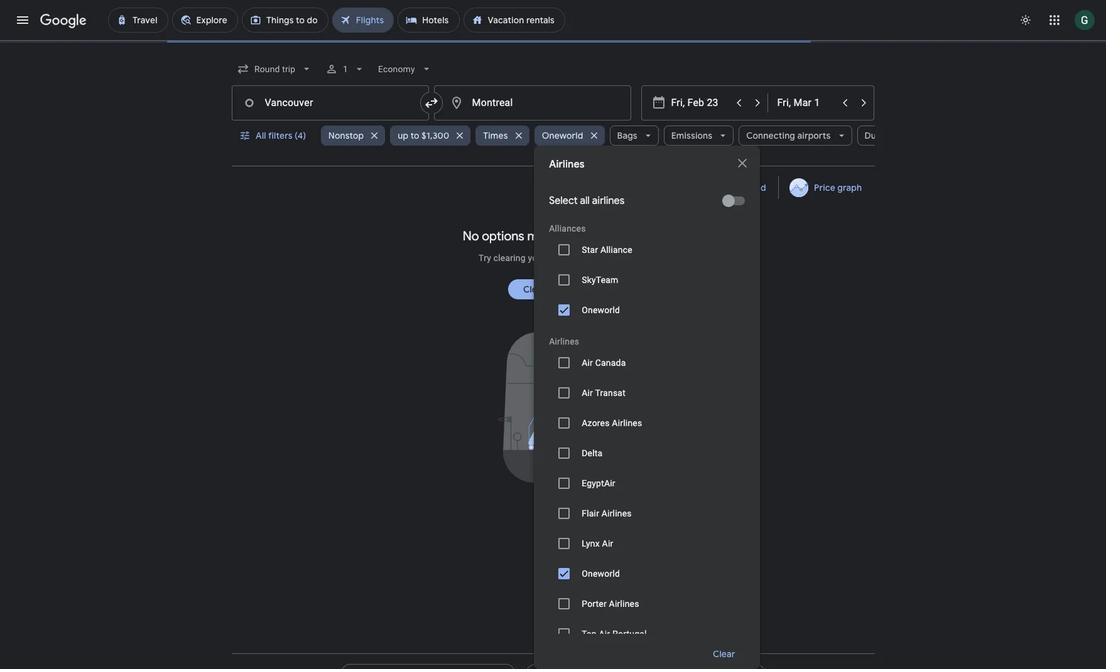Task type: locate. For each thing, give the bounding box(es) containing it.
1 horizontal spatial all
[[580, 195, 590, 207]]

emissions button
[[664, 121, 734, 151]]

price graph
[[814, 182, 862, 193]]

0 horizontal spatial all
[[548, 284, 557, 295]]

1
[[343, 64, 348, 74]]

graph
[[838, 182, 862, 193]]

to left see
[[573, 253, 581, 263]]

None search field
[[231, 54, 922, 670]]

oneworld right times popup button
[[542, 130, 583, 141]]

0 vertical spatial all
[[580, 195, 590, 207]]

none text field inside search box
[[231, 85, 429, 121]]

None field
[[231, 58, 318, 80], [373, 58, 438, 80], [231, 58, 318, 80], [373, 58, 438, 80]]

airlines
[[592, 195, 625, 207]]

to right the "up"
[[411, 130, 419, 141]]

Departure text field
[[671, 86, 729, 120]]

all for airlines
[[580, 195, 590, 207]]

1 vertical spatial to
[[573, 253, 581, 263]]

try
[[479, 253, 491, 263]]

Return text field
[[777, 86, 835, 120]]

all inside button
[[548, 284, 557, 295]]

airlines down oneworld popup button
[[549, 158, 585, 171]]

times
[[483, 130, 508, 141]]

your
[[583, 229, 609, 244], [528, 253, 545, 263]]

your right 'clearing'
[[528, 253, 545, 263]]

all down try clearing your filters to see results
[[548, 284, 557, 295]]

filters down matching
[[548, 253, 571, 263]]

filters inside button
[[268, 130, 292, 141]]

lynx air
[[582, 539, 613, 549]]

1 horizontal spatial your
[[583, 229, 609, 244]]

clear inside 'button'
[[713, 649, 735, 660]]

up to $1,300
[[398, 130, 449, 141]]

clear all filters
[[523, 284, 583, 295]]

1 vertical spatial all
[[548, 284, 557, 295]]

flair
[[582, 509, 599, 519]]

air canada
[[582, 358, 626, 368]]

lynx
[[582, 539, 600, 549]]

emissions
[[671, 130, 713, 141]]

swap origin and destination. image
[[424, 95, 439, 111]]

close dialog image
[[735, 156, 750, 171]]

oneworld
[[542, 130, 583, 141], [582, 305, 620, 315], [582, 569, 620, 579]]

flair airlines
[[582, 509, 632, 519]]

None text field
[[231, 85, 429, 121]]

(4)
[[294, 130, 306, 141]]

air
[[582, 358, 593, 368], [582, 388, 593, 398], [602, 539, 613, 549], [599, 629, 610, 640]]

airlines for porter airlines
[[609, 599, 639, 609]]

air left transat at the bottom right of the page
[[582, 388, 593, 398]]

connecting airports button
[[739, 121, 852, 151]]

your up star
[[583, 229, 609, 244]]

filters
[[268, 130, 292, 141], [611, 229, 643, 244], [548, 253, 571, 263], [559, 284, 583, 295]]

all filters (4) button
[[231, 121, 316, 151]]

oneworld down the lynx air
[[582, 569, 620, 579]]

select all airlines
[[549, 195, 625, 207]]

airlines right porter
[[609, 599, 639, 609]]

1 horizontal spatial clear
[[713, 649, 735, 660]]

0 vertical spatial to
[[411, 130, 419, 141]]

oneworld down skyteam
[[582, 305, 620, 315]]

airlines right azores
[[612, 418, 642, 428]]

clear all filters button
[[508, 275, 598, 305]]

all
[[580, 195, 590, 207], [548, 284, 557, 295]]

tap air portugal
[[582, 629, 647, 640]]

air right lynx
[[602, 539, 613, 549]]

times button
[[476, 121, 529, 151]]

airlines
[[549, 158, 585, 171], [549, 337, 579, 347], [612, 418, 642, 428], [602, 509, 632, 519], [609, 599, 639, 609]]

all right select
[[580, 195, 590, 207]]

None text field
[[434, 85, 631, 121]]

to
[[411, 130, 419, 141], [573, 253, 581, 263]]

airlines for flair airlines
[[602, 509, 632, 519]]

filters down try clearing your filters to see results
[[559, 284, 583, 295]]

$1,300
[[422, 130, 449, 141]]

canada
[[595, 358, 626, 368]]

airports
[[797, 130, 831, 141]]

1 vertical spatial clear
[[713, 649, 735, 660]]

0 horizontal spatial to
[[411, 130, 419, 141]]

azores airlines
[[582, 418, 642, 428]]

clear inside button
[[523, 284, 545, 295]]

porter airlines
[[582, 599, 639, 609]]

air left canada at the bottom
[[582, 358, 593, 368]]

clear
[[523, 284, 545, 295], [713, 649, 735, 660]]

airlines right the 'flair'
[[602, 509, 632, 519]]

to inside popup button
[[411, 130, 419, 141]]

filters right all
[[268, 130, 292, 141]]

0 vertical spatial clear
[[523, 284, 545, 295]]

0 horizontal spatial your
[[528, 253, 545, 263]]

nonstop
[[328, 130, 364, 141]]

0 horizontal spatial clear
[[523, 284, 545, 295]]

1 horizontal spatial to
[[573, 253, 581, 263]]

0 vertical spatial your
[[583, 229, 609, 244]]

air right tap
[[599, 629, 610, 640]]

all
[[255, 130, 266, 141]]

0 vertical spatial oneworld
[[542, 130, 583, 141]]



Task type: describe. For each thing, give the bounding box(es) containing it.
loading results progress bar
[[0, 40, 1106, 43]]

all filters (4)
[[255, 130, 306, 141]]

tap
[[582, 629, 597, 640]]

connecting
[[746, 130, 795, 141]]

clear for clear
[[713, 649, 735, 660]]

all for filters
[[548, 284, 557, 295]]

none search field containing airlines
[[231, 54, 922, 670]]

see
[[584, 253, 598, 263]]

filters inside button
[[559, 284, 583, 295]]

price graph button
[[782, 177, 872, 199]]

oneworld button
[[534, 121, 605, 151]]

up
[[398, 130, 408, 141]]

price
[[814, 182, 836, 193]]

no
[[463, 229, 479, 244]]

date grid
[[727, 182, 766, 193]]

clear button
[[698, 640, 750, 670]]

filters up alliance
[[611, 229, 643, 244]]

2 vertical spatial oneworld
[[582, 569, 620, 579]]

porter
[[582, 599, 607, 609]]

select
[[549, 195, 578, 207]]

skyteam
[[582, 275, 619, 285]]

nonstop button
[[321, 121, 385, 151]]

air transat
[[582, 388, 626, 398]]

alliance
[[600, 245, 633, 255]]

clear for clear all filters
[[523, 284, 545, 295]]

main menu image
[[15, 13, 30, 28]]

star
[[582, 245, 598, 255]]

airlines for azores airlines
[[612, 418, 642, 428]]

no options matching your filters main content
[[231, 177, 875, 639]]

alliances
[[549, 224, 586, 234]]

duration
[[865, 130, 901, 141]]

change appearance image
[[1011, 5, 1041, 35]]

oneworld inside oneworld popup button
[[542, 130, 583, 141]]

to inside no options matching your filters main content
[[573, 253, 581, 263]]

1 vertical spatial your
[[528, 253, 545, 263]]

connecting airports
[[746, 130, 831, 141]]

airlines down clear all filters button
[[549, 337, 579, 347]]

options
[[482, 229, 524, 244]]

no options matching your filters
[[463, 229, 643, 244]]

up to $1,300 button
[[390, 121, 471, 151]]

portugal
[[613, 629, 647, 640]]

results
[[600, 253, 627, 263]]

matching
[[527, 229, 580, 244]]

azores
[[582, 418, 610, 428]]

try clearing your filters to see results
[[479, 253, 627, 263]]

bags
[[617, 130, 637, 141]]

star alliance
[[582, 245, 633, 255]]

date
[[727, 182, 747, 193]]

duration button
[[857, 121, 922, 151]]

bags button
[[610, 121, 659, 151]]

delta
[[582, 449, 603, 459]]

transat
[[595, 388, 626, 398]]

grid
[[749, 182, 766, 193]]

egyptair
[[582, 479, 616, 489]]

date grid button
[[695, 177, 776, 199]]

1 vertical spatial oneworld
[[582, 305, 620, 315]]

1 button
[[320, 54, 371, 84]]

clearing
[[494, 253, 526, 263]]



Task type: vqa. For each thing, say whether or not it's contained in the screenshot.
No options matching your filters
yes



